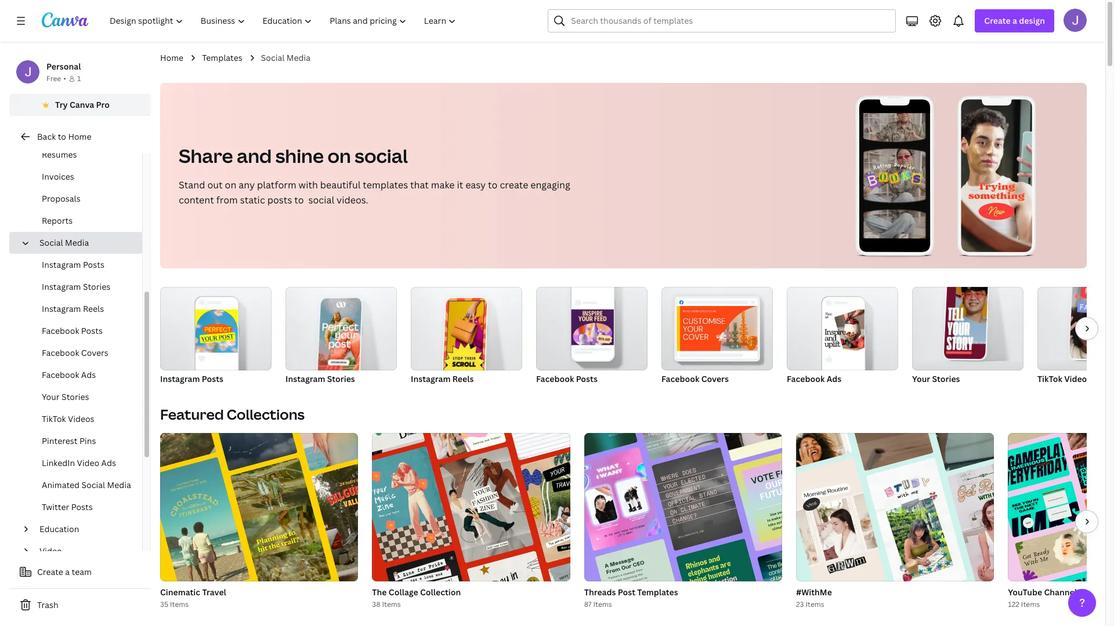 Task type: vqa. For each thing, say whether or not it's contained in the screenshot.
"Threads Post Templates" LINK at the bottom of page
yes



Task type: describe. For each thing, give the bounding box(es) containing it.
1 horizontal spatial your
[[912, 374, 930, 385]]

the
[[372, 587, 387, 598]]

featured
[[160, 405, 224, 424]]

proposals
[[42, 193, 80, 204]]

23
[[796, 600, 804, 610]]

back to home
[[37, 131, 91, 142]]

stand out on any platform with beautiful templates that make it easy to create engaging content from static posts to  social videos.
[[179, 179, 570, 207]]

facebook covers link for the rightmost your stories link
[[661, 287, 773, 387]]

resumes
[[42, 149, 77, 160]]

#withme 23 items
[[796, 587, 832, 610]]

items for threads
[[593, 600, 612, 610]]

design
[[1019, 15, 1045, 26]]

1 vertical spatial instagram posts
[[160, 374, 223, 385]]

team
[[72, 567, 92, 578]]

0 horizontal spatial facebook posts
[[42, 326, 103, 337]]

trash
[[37, 600, 58, 611]]

youtube channel kits 122 items
[[1008, 587, 1094, 610]]

0 horizontal spatial ads
[[81, 370, 96, 381]]

cinematic travel 35 items
[[160, 587, 226, 610]]

content
[[179, 194, 214, 207]]

social inside stand out on any platform with beautiful templates that make it easy to create engaging content from static posts to  social videos.
[[308, 194, 334, 207]]

1 vertical spatial video
[[39, 546, 62, 557]]

personal
[[46, 61, 81, 72]]

#withme link
[[796, 587, 994, 599]]

channel
[[1044, 587, 1077, 598]]

instagram stories link for facebook covers link for left your stories link
[[19, 276, 142, 298]]

proposals link
[[19, 188, 142, 210]]

share and shine on social image
[[808, 83, 1087, 269]]

0 vertical spatial on
[[328, 143, 351, 168]]

education
[[39, 524, 79, 535]]

static
[[240, 194, 265, 207]]

templates link
[[202, 52, 242, 64]]

education link
[[35, 519, 135, 541]]

create for create a team
[[37, 567, 63, 578]]

featured collections
[[160, 405, 305, 424]]

home link
[[160, 52, 183, 64]]

instagram reels link for facebook posts link associated with facebook covers link for left your stories link
[[19, 298, 142, 320]]

0 horizontal spatial templates
[[202, 52, 242, 63]]

back
[[37, 131, 56, 142]]

0 horizontal spatial social
[[39, 237, 63, 248]]

instagram story image inside instagram stories link
[[318, 298, 362, 378]]

create a design button
[[975, 9, 1054, 32]]

top level navigation element
[[102, 9, 466, 32]]

easy
[[465, 179, 486, 191]]

resumes link
[[19, 144, 142, 166]]

•
[[63, 74, 66, 84]]

shine
[[275, 143, 324, 168]]

0 vertical spatial facebook covers
[[42, 348, 108, 359]]

1
[[77, 74, 81, 84]]

facebook posts link for facebook covers link associated with the rightmost your stories link
[[536, 287, 648, 387]]

0 horizontal spatial your stories
[[42, 392, 89, 403]]

free •
[[46, 74, 66, 84]]

collection
[[420, 587, 461, 598]]

2 horizontal spatial social
[[261, 52, 284, 63]]

0 horizontal spatial reels
[[83, 303, 104, 314]]

and
[[237, 143, 272, 168]]

tiktok videos link for left your stories link
[[19, 408, 142, 431]]

it
[[457, 179, 463, 191]]

1 horizontal spatial media
[[107, 480, 131, 491]]

linkedin
[[42, 458, 75, 469]]

templates inside threads post templates 87 items
[[637, 587, 678, 598]]

invoices link
[[19, 166, 142, 188]]

2 vertical spatial social
[[82, 480, 105, 491]]

create a team
[[37, 567, 92, 578]]

animated social media
[[42, 480, 131, 491]]

beautiful
[[320, 179, 361, 191]]

35
[[160, 600, 168, 610]]

twitter
[[42, 502, 69, 513]]

engaging
[[530, 179, 570, 191]]

try canva pro
[[55, 99, 110, 110]]

the collage collection link
[[372, 587, 570, 599]]

from
[[216, 194, 238, 207]]

pins
[[79, 436, 96, 447]]

#withme
[[796, 587, 832, 598]]

1 horizontal spatial home
[[160, 52, 183, 63]]

facebook posts link for facebook covers link for left your stories link
[[19, 320, 142, 342]]

videos.
[[337, 194, 368, 207]]

pro
[[96, 99, 110, 110]]

back to home link
[[9, 125, 151, 149]]

share and shine on social
[[179, 143, 408, 168]]

0 vertical spatial your stories
[[912, 374, 960, 385]]

tiktok video image
[[1037, 287, 1114, 371]]

twitter posts link
[[19, 497, 142, 519]]

items for the
[[382, 600, 401, 610]]

facebook ads link for the rightmost your stories link
[[787, 287, 898, 387]]

tiktok videos link for the rightmost your stories link
[[1037, 280, 1114, 387]]

0 vertical spatial instagram reels
[[42, 303, 104, 314]]

87
[[584, 600, 592, 610]]

1 vertical spatial videos
[[68, 414, 94, 425]]

out
[[207, 179, 223, 191]]

jacob simon image
[[1064, 9, 1087, 32]]

youtube
[[1008, 587, 1042, 598]]

1 horizontal spatial instagram stories
[[285, 374, 355, 385]]

stand
[[179, 179, 205, 191]]

collage
[[389, 587, 418, 598]]

canva
[[70, 99, 94, 110]]

items inside cinematic travel 35 items
[[170, 600, 189, 610]]

1 horizontal spatial facebook ads
[[787, 374, 841, 385]]

0 horizontal spatial media
[[65, 237, 89, 248]]

cinematic
[[160, 587, 200, 598]]

free
[[46, 74, 61, 84]]

0 vertical spatial videos
[[1064, 374, 1091, 385]]

pinterest pins link
[[19, 431, 142, 453]]

1 vertical spatial facebook posts
[[536, 374, 598, 385]]

ads inside linkedin video ads link
[[101, 458, 116, 469]]

1 horizontal spatial tiktok
[[1037, 374, 1062, 385]]

templates
[[363, 179, 408, 191]]

0 vertical spatial media
[[286, 52, 310, 63]]

1 horizontal spatial facebook covers
[[661, 374, 729, 385]]

38
[[372, 600, 380, 610]]



Task type: locate. For each thing, give the bounding box(es) containing it.
animated social media link
[[19, 475, 142, 497]]

1 horizontal spatial video
[[77, 458, 99, 469]]

make
[[431, 179, 455, 191]]

1 vertical spatial instagram reels
[[411, 374, 474, 385]]

tiktok videos down tiktok video image
[[1037, 374, 1091, 385]]

kits
[[1079, 587, 1094, 598]]

1 horizontal spatial instagram stories link
[[285, 287, 397, 387]]

instagram stories link for facebook covers link associated with the rightmost your stories link
[[285, 287, 397, 387]]

social
[[261, 52, 284, 63], [39, 237, 63, 248], [82, 480, 105, 491]]

0 vertical spatial your
[[912, 374, 930, 385]]

to right back
[[58, 131, 66, 142]]

templates right the post
[[637, 587, 678, 598]]

1 vertical spatial on
[[225, 179, 236, 191]]

1 vertical spatial instagram posts link
[[160, 287, 272, 387]]

threads post templates link
[[584, 587, 782, 599]]

media down top level navigation element
[[286, 52, 310, 63]]

with
[[299, 179, 318, 191]]

1 horizontal spatial covers
[[701, 374, 729, 385]]

tiktok videos up pinterest pins in the left of the page
[[42, 414, 94, 425]]

facebook post image
[[536, 287, 648, 371], [571, 310, 614, 345]]

items down cinematic
[[170, 600, 189, 610]]

on up from
[[225, 179, 236, 191]]

0 horizontal spatial instagram posts
[[42, 259, 104, 270]]

platform
[[257, 179, 296, 191]]

video link
[[35, 541, 135, 563]]

tiktok up pinterest
[[42, 414, 66, 425]]

threads post templates 87 items
[[584, 587, 678, 610]]

your story image
[[944, 280, 988, 359], [912, 287, 1024, 371]]

home up resumes link
[[68, 131, 91, 142]]

items inside #withme 23 items
[[806, 600, 824, 610]]

facebook covers link
[[661, 287, 773, 387], [19, 342, 142, 364]]

items inside youtube channel kits 122 items
[[1021, 600, 1040, 610]]

0 horizontal spatial videos
[[68, 414, 94, 425]]

1 horizontal spatial instagram posts link
[[160, 287, 272, 387]]

1 vertical spatial social
[[308, 194, 334, 207]]

share
[[179, 143, 233, 168]]

1 horizontal spatial videos
[[1064, 374, 1091, 385]]

a inside create a design dropdown button
[[1012, 15, 1017, 26]]

instagram posts up the featured
[[160, 374, 223, 385]]

videos down tiktok video image
[[1064, 374, 1091, 385]]

instagram stories link
[[19, 276, 142, 298], [285, 287, 397, 387]]

5 items from the left
[[1021, 600, 1040, 610]]

facebook ad image
[[787, 287, 898, 371], [822, 310, 864, 353]]

social down linkedin video ads link at the left bottom of the page
[[82, 480, 105, 491]]

2 items from the left
[[382, 600, 401, 610]]

media down reports link
[[65, 237, 89, 248]]

0 vertical spatial instagram stories
[[42, 281, 110, 292]]

templates
[[202, 52, 242, 63], [637, 587, 678, 598]]

facebook ads link for left your stories link
[[19, 364, 142, 386]]

1 vertical spatial create
[[37, 567, 63, 578]]

1 vertical spatial reels
[[452, 374, 474, 385]]

facebook posts link
[[536, 287, 648, 387], [19, 320, 142, 342]]

video down 'education' at the left of the page
[[39, 546, 62, 557]]

social down reports
[[39, 237, 63, 248]]

0 vertical spatial covers
[[81, 348, 108, 359]]

0 horizontal spatial on
[[225, 179, 236, 191]]

0 vertical spatial reels
[[83, 303, 104, 314]]

create inside dropdown button
[[984, 15, 1011, 26]]

0 horizontal spatial social
[[308, 194, 334, 207]]

social up templates
[[355, 143, 408, 168]]

that
[[410, 179, 429, 191]]

any
[[239, 179, 255, 191]]

instagram posts link for instagram stories link associated with facebook covers link associated with the rightmost your stories link
[[160, 287, 272, 387]]

collections
[[227, 405, 305, 424]]

0 vertical spatial instagram posts
[[42, 259, 104, 270]]

0 horizontal spatial your
[[42, 392, 60, 403]]

a left team
[[65, 567, 70, 578]]

reports
[[42, 215, 73, 226]]

1 vertical spatial covers
[[701, 374, 729, 385]]

0 horizontal spatial facebook covers link
[[19, 342, 142, 364]]

animated
[[42, 480, 80, 491]]

122
[[1008, 600, 1019, 610]]

1 horizontal spatial instagram reels link
[[411, 287, 522, 387]]

videos
[[1064, 374, 1091, 385], [68, 414, 94, 425]]

ads
[[81, 370, 96, 381], [827, 374, 841, 385], [101, 458, 116, 469]]

1 vertical spatial templates
[[637, 587, 678, 598]]

create left team
[[37, 567, 63, 578]]

1 horizontal spatial facebook posts link
[[536, 287, 648, 387]]

a for team
[[65, 567, 70, 578]]

1 horizontal spatial facebook posts
[[536, 374, 598, 385]]

0 vertical spatial social media
[[261, 52, 310, 63]]

0 vertical spatial home
[[160, 52, 183, 63]]

on up "beautiful"
[[328, 143, 351, 168]]

2 horizontal spatial ads
[[827, 374, 841, 385]]

1 vertical spatial your stories
[[42, 392, 89, 403]]

1 vertical spatial social
[[39, 237, 63, 248]]

1 horizontal spatial on
[[328, 143, 351, 168]]

facebook covers link for left your stories link
[[19, 342, 142, 364]]

pinterest
[[42, 436, 77, 447]]

1 horizontal spatial social media
[[261, 52, 310, 63]]

instagram reels link for facebook posts link corresponding to facebook covers link associated with the rightmost your stories link
[[411, 287, 522, 387]]

create for create a design
[[984, 15, 1011, 26]]

0 vertical spatial a
[[1012, 15, 1017, 26]]

0 horizontal spatial social media
[[39, 237, 89, 248]]

0 horizontal spatial to
[[58, 131, 66, 142]]

0 horizontal spatial a
[[65, 567, 70, 578]]

0 horizontal spatial instagram stories link
[[19, 276, 142, 298]]

0 horizontal spatial create
[[37, 567, 63, 578]]

templates right "home" link
[[202, 52, 242, 63]]

1 horizontal spatial instagram reels
[[411, 374, 474, 385]]

Search search field
[[571, 10, 889, 32]]

facebook covers
[[42, 348, 108, 359], [661, 374, 729, 385]]

1 horizontal spatial ads
[[101, 458, 116, 469]]

1 horizontal spatial social
[[82, 480, 105, 491]]

1 horizontal spatial reels
[[452, 374, 474, 385]]

home left 'templates' "link"
[[160, 52, 183, 63]]

items down youtube
[[1021, 600, 1040, 610]]

4 items from the left
[[806, 600, 824, 610]]

cinematic travel link
[[160, 587, 358, 599]]

a inside create a team button
[[65, 567, 70, 578]]

items for youtube
[[1021, 600, 1040, 610]]

a for design
[[1012, 15, 1017, 26]]

your stories
[[912, 374, 960, 385], [42, 392, 89, 403]]

a
[[1012, 15, 1017, 26], [65, 567, 70, 578]]

0 horizontal spatial facebook ads link
[[19, 364, 142, 386]]

1 horizontal spatial tiktok videos link
[[1037, 280, 1114, 387]]

0 vertical spatial tiktok videos
[[1037, 374, 1091, 385]]

social media down top level navigation element
[[261, 52, 310, 63]]

1 items from the left
[[170, 600, 189, 610]]

instagram story image
[[285, 287, 397, 371], [318, 298, 362, 378]]

1 vertical spatial a
[[65, 567, 70, 578]]

social media
[[261, 52, 310, 63], [39, 237, 89, 248]]

1 horizontal spatial facebook covers link
[[661, 287, 773, 387]]

1 vertical spatial media
[[65, 237, 89, 248]]

instagram posts link for instagram stories link corresponding to facebook covers link for left your stories link
[[19, 254, 142, 276]]

posts
[[267, 194, 292, 207]]

1 vertical spatial social media
[[39, 237, 89, 248]]

1 vertical spatial your
[[42, 392, 60, 403]]

1 vertical spatial tiktok videos
[[42, 414, 94, 425]]

items down threads
[[593, 600, 612, 610]]

2 horizontal spatial media
[[286, 52, 310, 63]]

to right the easy
[[488, 179, 498, 191]]

social down top level navigation element
[[261, 52, 284, 63]]

video down pins
[[77, 458, 99, 469]]

1 vertical spatial tiktok
[[42, 414, 66, 425]]

0 horizontal spatial instagram reels link
[[19, 298, 142, 320]]

instagram post image inside 'link'
[[195, 310, 238, 353]]

videos up pinterest pins link on the left bottom
[[68, 414, 94, 425]]

0 vertical spatial social
[[355, 143, 408, 168]]

0 horizontal spatial facebook posts link
[[19, 320, 142, 342]]

tiktok
[[1037, 374, 1062, 385], [42, 414, 66, 425]]

instagram post image
[[160, 287, 272, 371], [195, 310, 238, 353]]

facebook ads
[[42, 370, 96, 381], [787, 374, 841, 385]]

try canva pro button
[[9, 94, 151, 116]]

social
[[355, 143, 408, 168], [308, 194, 334, 207]]

0 horizontal spatial tiktok videos
[[42, 414, 94, 425]]

instagram posts
[[42, 259, 104, 270], [160, 374, 223, 385]]

linkedin video ads link
[[19, 453, 142, 475]]

0 vertical spatial create
[[984, 15, 1011, 26]]

post
[[618, 587, 635, 598]]

items right 38
[[382, 600, 401, 610]]

1 vertical spatial to
[[488, 179, 498, 191]]

youtube channel kits link
[[1008, 587, 1114, 599]]

3 items from the left
[[593, 600, 612, 610]]

on inside stand out on any platform with beautiful templates that make it easy to create engaging content from static posts to  social videos.
[[225, 179, 236, 191]]

create
[[500, 179, 528, 191]]

invoices
[[42, 171, 74, 182]]

items inside the collage collection 38 items
[[382, 600, 401, 610]]

social down with
[[308, 194, 334, 207]]

items inside threads post templates 87 items
[[593, 600, 612, 610]]

0 horizontal spatial home
[[68, 131, 91, 142]]

instagram posts down reports link
[[42, 259, 104, 270]]

tiktok down tiktok video image
[[1037, 374, 1062, 385]]

instagram reel image
[[411, 287, 522, 371], [443, 298, 487, 378]]

the collage collection 38 items
[[372, 587, 461, 610]]

instagram reels
[[42, 303, 104, 314], [411, 374, 474, 385]]

media down linkedin video ads link at the left bottom of the page
[[107, 480, 131, 491]]

create a team button
[[9, 561, 151, 584]]

None search field
[[548, 9, 896, 32]]

your
[[912, 374, 930, 385], [42, 392, 60, 403]]

facebook cover image
[[661, 287, 773, 371], [677, 306, 758, 352]]

items
[[170, 600, 189, 610], [382, 600, 401, 610], [593, 600, 612, 610], [806, 600, 824, 610], [1021, 600, 1040, 610]]

1 horizontal spatial tiktok videos
[[1037, 374, 1091, 385]]

1 vertical spatial facebook covers
[[661, 374, 729, 385]]

0 horizontal spatial instagram stories
[[42, 281, 110, 292]]

0 vertical spatial social
[[261, 52, 284, 63]]

1 horizontal spatial your stories
[[912, 374, 960, 385]]

0 vertical spatial facebook posts
[[42, 326, 103, 337]]

0 horizontal spatial instagram posts link
[[19, 254, 142, 276]]

to inside stand out on any platform with beautiful templates that make it easy to create engaging content from static posts to  social videos.
[[488, 179, 498, 191]]

video
[[77, 458, 99, 469], [39, 546, 62, 557]]

trash link
[[9, 594, 151, 617]]

travel
[[202, 587, 226, 598]]

instagram
[[42, 259, 81, 270], [42, 281, 81, 292], [42, 303, 81, 314], [160, 374, 200, 385], [285, 374, 325, 385], [411, 374, 450, 385]]

1 horizontal spatial to
[[488, 179, 498, 191]]

reports link
[[19, 210, 142, 232]]

your story image inside your stories link
[[944, 280, 988, 359]]

0 vertical spatial video
[[77, 458, 99, 469]]

posts
[[83, 259, 104, 270], [81, 326, 103, 337], [202, 374, 223, 385], [576, 374, 598, 385], [71, 502, 93, 513]]

social media down reports
[[39, 237, 89, 248]]

items down #withme
[[806, 600, 824, 610]]

0 horizontal spatial tiktok
[[42, 414, 66, 425]]

create a design
[[984, 15, 1045, 26]]

0 vertical spatial tiktok videos link
[[1037, 280, 1114, 387]]

0 vertical spatial templates
[[202, 52, 242, 63]]

create inside button
[[37, 567, 63, 578]]

twitter posts
[[42, 502, 93, 513]]

2 vertical spatial media
[[107, 480, 131, 491]]

instagram reels link
[[411, 287, 522, 387], [19, 298, 142, 320]]

linkedin video ads
[[42, 458, 116, 469]]

1 horizontal spatial your stories link
[[912, 280, 1024, 387]]

a left design on the right of page
[[1012, 15, 1017, 26]]

1 horizontal spatial facebook ads link
[[787, 287, 898, 387]]

try
[[55, 99, 68, 110]]

1 vertical spatial home
[[68, 131, 91, 142]]

threads
[[584, 587, 616, 598]]

instagram stories
[[42, 281, 110, 292], [285, 374, 355, 385]]

0 horizontal spatial facebook ads
[[42, 370, 96, 381]]

your stories link
[[912, 280, 1024, 387], [19, 386, 142, 408]]

0 vertical spatial to
[[58, 131, 66, 142]]

0 horizontal spatial your stories link
[[19, 386, 142, 408]]

facebook posts
[[42, 326, 103, 337], [536, 374, 598, 385]]

pinterest pins
[[42, 436, 96, 447]]

create left design on the right of page
[[984, 15, 1011, 26]]

1 horizontal spatial templates
[[637, 587, 678, 598]]



